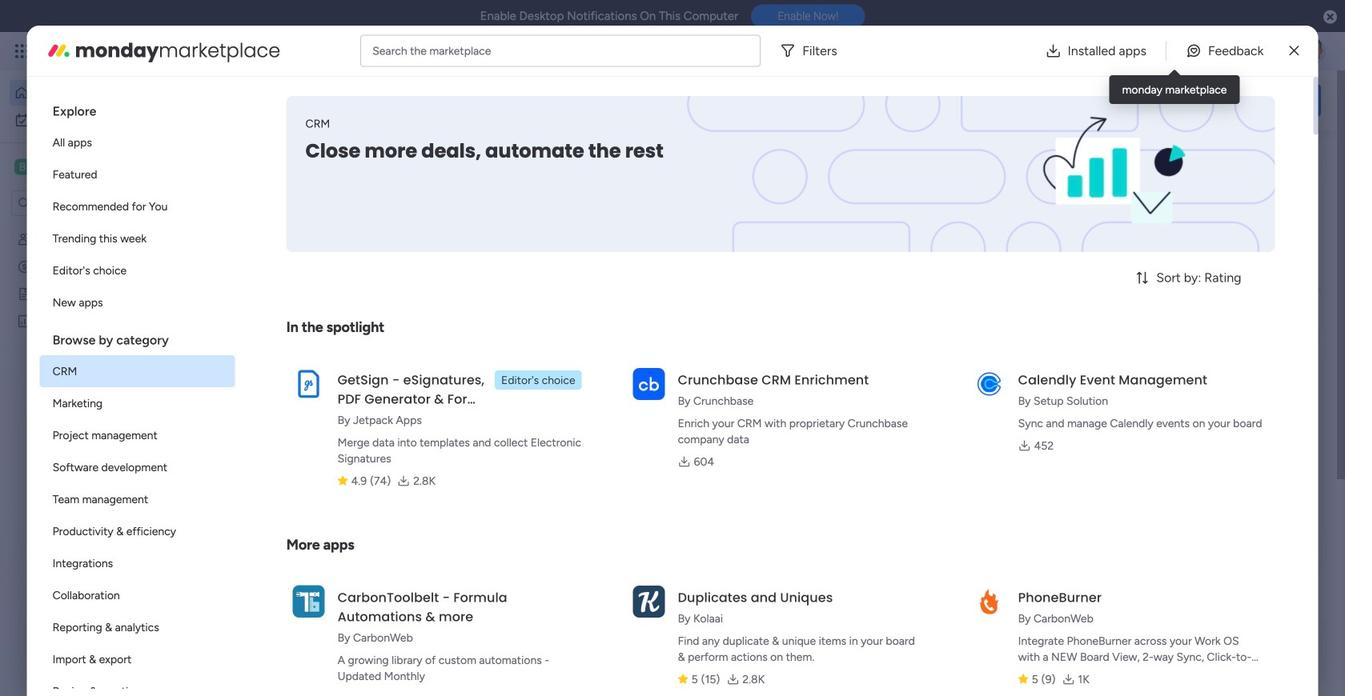 Task type: vqa. For each thing, say whether or not it's contained in the screenshot.
bottom 'add to favorites' ICON
no



Task type: locate. For each thing, give the bounding box(es) containing it.
dapulse x slim image
[[1297, 148, 1316, 167]]

1 vertical spatial heading
[[40, 319, 235, 356]]

2 image
[[1108, 33, 1123, 51]]

check circle image
[[1105, 203, 1115, 215]]

monday marketplace image
[[46, 38, 72, 64], [1167, 43, 1183, 59]]

list box
[[40, 90, 235, 697], [0, 223, 204, 551]]

app logo image
[[293, 368, 325, 400], [633, 368, 665, 400], [973, 368, 1005, 400], [293, 586, 325, 618], [633, 586, 665, 618], [973, 586, 1005, 618]]

update feed image
[[1096, 43, 1112, 59]]

monday marketplace image right the select product icon
[[46, 38, 72, 64]]

0 vertical spatial lottie animation image
[[628, 70, 1078, 131]]

0 horizontal spatial monday marketplace image
[[46, 38, 72, 64]]

notifications image
[[1061, 43, 1077, 59]]

1 vertical spatial lottie animation element
[[0, 535, 204, 697]]

circle o image
[[1105, 223, 1115, 235], [1105, 244, 1115, 256]]

0 vertical spatial heading
[[40, 90, 235, 127]]

workspace selection element
[[11, 154, 138, 180]]

option
[[10, 107, 195, 133], [40, 127, 235, 159], [40, 159, 235, 191], [40, 191, 235, 223], [40, 223, 235, 255], [0, 225, 204, 228], [40, 255, 235, 287], [40, 287, 235, 319], [40, 356, 235, 388], [40, 388, 235, 420], [40, 420, 235, 452], [40, 452, 235, 484], [40, 484, 235, 516], [40, 516, 235, 548], [40, 548, 235, 580], [40, 580, 235, 612], [40, 612, 235, 644], [40, 644, 235, 676]]

heading
[[40, 90, 235, 127], [40, 319, 235, 356]]

help image
[[1241, 43, 1257, 59]]

2 element
[[409, 635, 428, 654]]

2 circle o image from the top
[[1105, 244, 1115, 256]]

monday marketplace image left search everything icon
[[1167, 43, 1183, 59]]

component image
[[529, 350, 544, 364]]

quick search results list box
[[247, 182, 1043, 590]]

1 horizontal spatial lottie animation element
[[628, 70, 1078, 131]]

0 vertical spatial circle o image
[[1105, 223, 1115, 235]]

1 heading from the top
[[40, 90, 235, 127]]

1 vertical spatial circle o image
[[1105, 244, 1115, 256]]

Search in workspace field
[[34, 194, 134, 212]]

lottie animation image
[[628, 70, 1078, 131], [0, 535, 204, 697]]

0 horizontal spatial lottie animation image
[[0, 535, 204, 697]]

lottie animation element
[[628, 70, 1078, 131], [0, 535, 204, 697]]



Task type: describe. For each thing, give the bounding box(es) containing it.
v2 bolt switch image
[[1219, 92, 1228, 109]]

0 vertical spatial lottie animation element
[[628, 70, 1078, 131]]

1 horizontal spatial monday marketplace image
[[1167, 43, 1183, 59]]

public dashboard image
[[17, 314, 32, 329]]

1 vertical spatial lottie animation image
[[0, 535, 204, 697]]

1 circle o image from the top
[[1105, 223, 1115, 235]]

dapulse x slim image
[[1289, 41, 1299, 60]]

select product image
[[14, 43, 30, 59]]

getting started element
[[1081, 616, 1321, 680]]

dapulse close image
[[1324, 9, 1337, 26]]

search everything image
[[1206, 43, 1222, 59]]

templates image image
[[1095, 354, 1307, 465]]

public board image
[[267, 324, 285, 342]]

banner logo image
[[964, 96, 1256, 252]]

0 horizontal spatial lottie animation element
[[0, 535, 204, 697]]

check circle image
[[1105, 182, 1115, 194]]

public board image
[[17, 286, 32, 302]]

see plans image
[[266, 42, 280, 60]]

2 heading from the top
[[40, 319, 235, 356]]

v2 user feedback image
[[1094, 91, 1106, 109]]

1 horizontal spatial lottie animation image
[[628, 70, 1078, 131]]

terry turtle image
[[1300, 38, 1326, 64]]



